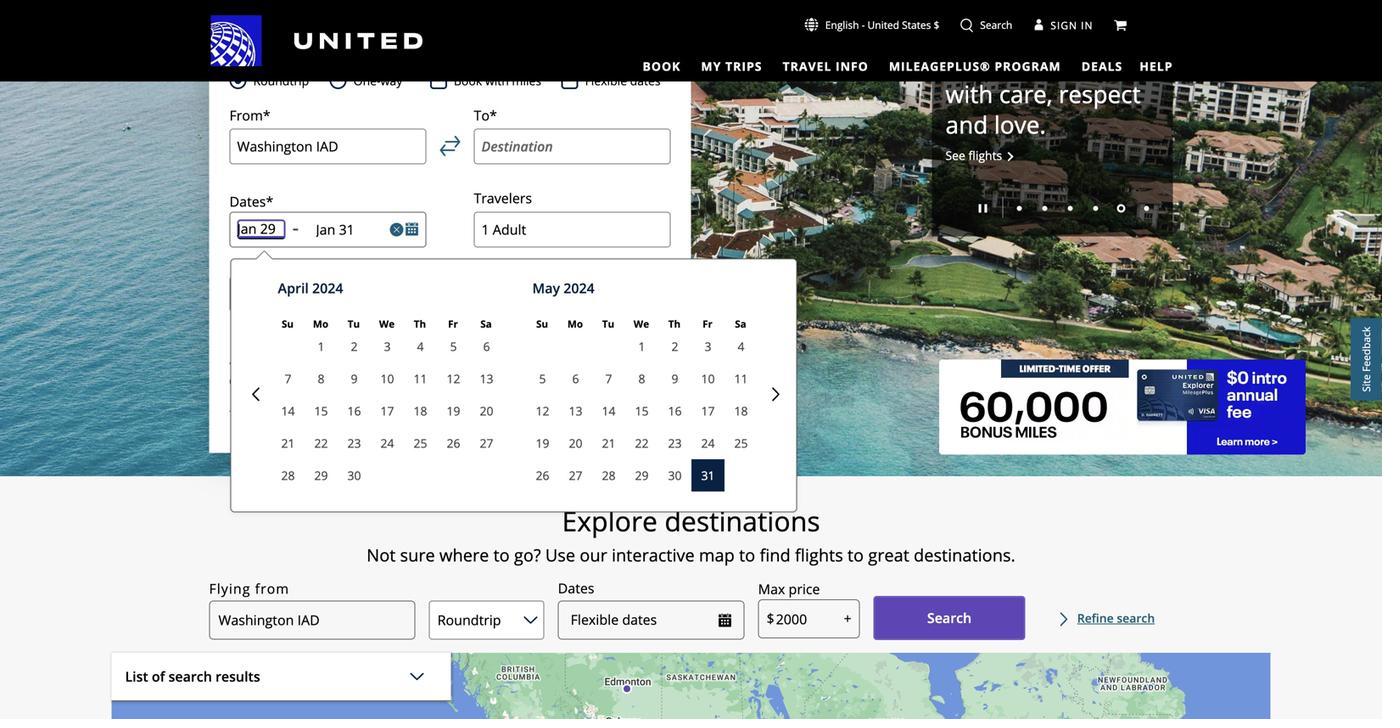 Task type: vqa. For each thing, say whether or not it's contained in the screenshot.


Task type: describe. For each thing, give the bounding box(es) containing it.
8 for 2nd "8" button from left
[[639, 371, 646, 387]]

packages
[[322, 28, 376, 42]]

(certificates,
[[230, 374, 288, 388]]

come back to maui with care, respect and love. see flights
[[946, 47, 1159, 163]]

travel info
[[783, 58, 869, 74]]

29 for 1st 29 button from the left
[[315, 467, 328, 484]]

1 11 from the left
[[414, 371, 427, 387]]

states
[[903, 18, 932, 32]]

search button
[[874, 596, 1026, 640]]

program
[[995, 58, 1062, 74]]

search inside button
[[928, 609, 972, 627]]

navigation containing book
[[0, 14, 1383, 76]]

2 button for may 2024
[[659, 330, 692, 363]]

0 horizontal spatial 19 button
[[437, 395, 470, 427]]

find your travel credits
[[510, 401, 661, 419]]

Flying from text field
[[209, 601, 416, 640]]

upgrades)
[[358, 374, 406, 388]]

1 7 from the left
[[285, 371, 292, 387]]

2 18 button from the left
[[725, 395, 758, 427]]

come
[[946, 47, 1011, 79]]

travel
[[575, 401, 613, 419]]

travelers
[[474, 189, 532, 207]]

3 for may 2024
[[705, 338, 712, 355]]

heading level 2 check flight status tab
[[330, 0, 450, 8]]

2 21 button from the left
[[593, 427, 626, 459]]

2 15 from the left
[[635, 403, 649, 419]]

16 for 1st 16 'button' from right
[[669, 403, 682, 419]]

bag
[[230, 399, 247, 413]]

1 horizontal spatial 13 button
[[559, 395, 593, 427]]

1 25 from the left
[[414, 435, 427, 451]]

of
[[152, 667, 165, 686]]

2 28 button from the left
[[593, 459, 626, 492]]

destinations.
[[914, 543, 1016, 567]]

refine search
[[1078, 610, 1156, 626]]

book
[[643, 58, 681, 74]]

respect
[[1059, 78, 1141, 110]]

info
[[836, 58, 869, 74]]

use
[[546, 543, 576, 567]]

1 horizontal spatial 12 button
[[526, 395, 559, 427]]

0 horizontal spatial $
[[767, 609, 775, 627]]

see
[[946, 147, 966, 163]]

slide 4 of 6 image
[[1094, 206, 1099, 211]]

travel info link
[[780, 58, 873, 76]]

0 horizontal spatial with
[[485, 73, 509, 89]]

services
[[378, 399, 416, 413]]

1 9 button from the left
[[338, 363, 371, 395]]

2 14 button from the left
[[593, 395, 626, 427]]

2 11 button from the left
[[725, 363, 758, 395]]

1 29 button from the left
[[305, 459, 338, 492]]

roundtrip
[[253, 73, 309, 89]]

list of search results button
[[112, 653, 451, 700]]

miles
[[512, 73, 542, 89]]

price
[[789, 580, 821, 598]]

move backward to switch to the previous month. image
[[249, 388, 263, 401]]

To* text field
[[474, 129, 671, 164]]

0 horizontal spatial 27 button
[[470, 427, 503, 459]]

travel
[[783, 58, 832, 74]]

list
[[125, 667, 148, 686]]

6 for the leftmost 6 'button'
[[483, 338, 490, 355]]

19 for the right 19 button
[[536, 435, 550, 451]]

27 for left 27 button
[[480, 435, 494, 451]]

0 horizontal spatial 20 button
[[470, 395, 503, 427]]

6 for rightmost 6 'button'
[[573, 371, 579, 387]]

from
[[255, 579, 290, 598]]

deals link
[[1079, 58, 1127, 76]]

to inside come back to maui with care, respect and love. see flights
[[1075, 47, 1098, 79]]

optional
[[336, 399, 375, 413]]

2 23 button from the left
[[659, 427, 692, 459]]

max
[[759, 580, 786, 598]]

1 tu from the left
[[348, 317, 360, 331]]

to*
[[474, 106, 497, 124]]

one-way
[[354, 73, 403, 89]]

search for refine
[[1118, 610, 1156, 626]]

results
[[216, 667, 260, 686]]

10 for 2nd 10 button from the left
[[702, 371, 715, 387]]

april
[[278, 279, 309, 297]]

Return text field
[[316, 220, 382, 239]]

4 button for may 2024
[[725, 330, 758, 363]]

search link
[[960, 18, 1013, 32]]

flying from
[[209, 579, 290, 598]]

1 fr from the left
[[448, 317, 458, 331]]

adult
[[493, 220, 527, 238]]

1 we from the left
[[379, 317, 395, 331]]

back
[[1017, 47, 1069, 79]]

united logo link to homepage image
[[211, 15, 423, 66]]

1 30 button from the left
[[338, 459, 371, 492]]

maui
[[1104, 47, 1159, 79]]

1 8 button from the left
[[305, 363, 338, 395]]

list of search results element
[[112, 700, 451, 719]]

9 for second "9" button from the left
[[672, 371, 679, 387]]

explore
[[562, 503, 658, 540]]

help
[[1140, 58, 1174, 74]]

1 24 button from the left
[[371, 427, 404, 459]]

with inside come back to maui with care, respect and love. see flights
[[946, 78, 994, 110]]

2 16 button from the left
[[659, 395, 692, 427]]

+
[[844, 609, 852, 627]]

credits
[[616, 401, 661, 419]]

slide 1 of 6 image
[[1017, 206, 1023, 211]]

advanced search (certificates, multi-city and upgrades)
[[230, 350, 406, 388]]

book with miles
[[454, 73, 542, 89]]

one-
[[354, 73, 381, 89]]

view cart, click to view list of recently searched saved trips. image
[[1114, 18, 1128, 32]]

slide 5 of 6 image
[[1118, 204, 1126, 213]]

2024 for april 2024
[[312, 279, 343, 297]]

slide 3 of 6 image
[[1068, 206, 1074, 211]]

1 10 button from the left
[[371, 363, 404, 395]]

1 su from the left
[[282, 317, 294, 331]]

3 button for may 2024
[[692, 330, 725, 363]]

our
[[580, 543, 608, 567]]

please enter the max price in the input text or tab to access the slider to set the max price. element
[[759, 579, 821, 599]]

not
[[367, 543, 396, 567]]

2 17 button from the left
[[692, 395, 725, 427]]

advanced search link
[[230, 349, 349, 369]]

refine
[[1078, 610, 1114, 626]]

1 mo from the left
[[313, 317, 329, 331]]

book link
[[640, 58, 685, 76]]

search inside dropdown button
[[169, 667, 212, 686]]

0 horizontal spatial 26 button
[[437, 427, 470, 459]]

2 25 button from the left
[[725, 427, 758, 459]]

refine search link
[[1040, 599, 1174, 637]]

2 7 button from the left
[[593, 363, 626, 395]]

0 horizontal spatial 12 button
[[437, 363, 470, 395]]

april 2024
[[278, 279, 343, 297]]

dates
[[558, 579, 595, 597]]

0 vertical spatial flexible dates
[[585, 73, 661, 89]]

0 horizontal spatial 6 button
[[470, 330, 503, 363]]

21 for second 21 button from the right
[[281, 435, 295, 451]]

1 adult
[[482, 220, 527, 238]]

trips
[[726, 58, 763, 74]]

2 mo from the left
[[568, 317, 583, 331]]

2 sa from the left
[[735, 317, 747, 331]]

sign
[[1051, 18, 1078, 32]]

my trips link
[[698, 58, 766, 76]]

max price
[[759, 580, 821, 598]]

care,
[[1000, 78, 1053, 110]]

8 for 1st "8" button from the left
[[318, 371, 325, 387]]

13 for 13 button to the left
[[480, 371, 494, 387]]

0 vertical spatial search
[[981, 18, 1013, 32]]

1 th from the left
[[414, 317, 426, 331]]

explore destinations not sure where to go? use our interactive map to find flights to great destinations.
[[367, 503, 1016, 567]]

5 for left 5 button
[[450, 338, 457, 355]]

see flights link
[[946, 147, 1013, 163]]

9 for first "9" button
[[351, 371, 358, 387]]

find your travel credits button
[[473, 388, 677, 432]]

and inside advanced search (certificates, multi-city and upgrades)
[[338, 374, 356, 388]]

2 23 from the left
[[669, 435, 682, 451]]

1 horizontal spatial 19 button
[[526, 427, 559, 459]]

flight
[[252, 28, 286, 42]]

search for advanced
[[295, 350, 337, 368]]

city
[[319, 374, 335, 388]]

2024 for may 2024
[[564, 279, 595, 297]]

deals
[[1082, 58, 1123, 74]]

english - united states $
[[826, 18, 940, 32]]

from*
[[230, 106, 271, 124]]

2 11 from the left
[[735, 371, 748, 387]]

Departure text field
[[237, 220, 286, 240]]

where
[[440, 543, 489, 567]]

flying
[[209, 579, 251, 598]]

24 for first 24 button from the right
[[702, 435, 715, 451]]

english
[[826, 18, 860, 32]]

0 vertical spatial flexible
[[585, 73, 627, 89]]

2 22 from the left
[[635, 435, 649, 451]]

4 button for april 2024
[[404, 330, 437, 363]]

fees for optional services link
[[297, 396, 416, 416]]

your
[[541, 401, 571, 419]]

0 vertical spatial dates
[[630, 73, 661, 89]]

bag rules and fees for optional services
[[230, 399, 416, 413]]

5 for right 5 button
[[540, 371, 546, 387]]

1 for 1 button associated with april 2024
[[318, 338, 325, 355]]

-
[[862, 18, 865, 32]]

1 21 button from the left
[[272, 427, 305, 459]]

2 th from the left
[[669, 317, 681, 331]]

list of search results
[[125, 667, 260, 686]]

2 14 from the left
[[602, 403, 616, 419]]

map
[[699, 543, 735, 567]]

2 22 button from the left
[[626, 427, 659, 459]]

may
[[533, 279, 560, 297]]

3 for april 2024
[[384, 338, 391, 355]]



Task type: locate. For each thing, give the bounding box(es) containing it.
21 button down fees at left bottom
[[272, 427, 305, 459]]

1 22 button from the left
[[305, 427, 338, 459]]

26 for the leftmost 26 button
[[447, 435, 461, 451]]

1 1 button from the left
[[305, 330, 338, 363]]

$
[[934, 18, 940, 32], [767, 609, 775, 627]]

29 for 2nd 29 button
[[635, 467, 649, 484]]

destinations
[[665, 503, 821, 540]]

1 21 from the left
[[281, 435, 295, 451]]

1 10 from the left
[[381, 371, 394, 387]]

1 horizontal spatial th
[[669, 317, 681, 331]]

and inside come back to maui with care, respect and love. see flights
[[946, 108, 989, 141]]

27 for the rightmost 27 button
[[569, 467, 583, 484]]

31 button
[[692, 459, 725, 492]]

sign in
[[1051, 18, 1094, 32]]

1 horizontal spatial 26 button
[[526, 459, 559, 492]]

flights inside come back to maui with care, respect and love. see flights
[[969, 147, 1003, 163]]

21 for 2nd 21 button
[[602, 435, 616, 451]]

1 horizontal spatial 10 button
[[692, 363, 725, 395]]

1 8 from the left
[[318, 371, 325, 387]]

17
[[381, 403, 394, 419], [702, 403, 715, 419]]

1 horizontal spatial 5 button
[[526, 363, 559, 395]]

2 horizontal spatial and
[[946, 108, 989, 141]]

0 horizontal spatial 2
[[351, 338, 358, 355]]

sure
[[400, 543, 435, 567]]

12 right upgrades)
[[447, 371, 461, 387]]

11 button up the services
[[404, 363, 437, 395]]

15 button down city
[[305, 395, 338, 427]]

we
[[379, 317, 395, 331], [634, 317, 650, 331]]

0 horizontal spatial tu
[[348, 317, 360, 331]]

dates
[[630, 73, 661, 89], [623, 611, 657, 629]]

1 23 from the left
[[348, 435, 361, 451]]

sign in button
[[1034, 17, 1094, 34]]

0 horizontal spatial 22
[[315, 435, 328, 451]]

navigation
[[0, 14, 1383, 76]]

30 down fees for optional services link
[[348, 467, 361, 484]]

0 vertical spatial 5
[[450, 338, 457, 355]]

search right of
[[169, 667, 212, 686]]

1 vertical spatial 6
[[573, 371, 579, 387]]

17 for 1st the '17' button from the left
[[381, 403, 394, 419]]

0 horizontal spatial 24
[[381, 435, 394, 451]]

12 for right 12 button
[[536, 403, 550, 419]]

1 22 from the left
[[315, 435, 328, 451]]

2
[[351, 338, 358, 355], [672, 338, 679, 355]]

2 28 from the left
[[602, 467, 616, 484]]

1 horizontal spatial 16 button
[[659, 395, 692, 427]]

1 18 button from the left
[[404, 395, 437, 427]]

1 horizontal spatial search
[[981, 18, 1013, 32]]

2 10 button from the left
[[692, 363, 725, 395]]

1 horizontal spatial 1
[[482, 220, 490, 238]]

29 button up explore on the bottom left of the page
[[626, 459, 659, 492]]

19 down your in the bottom of the page
[[536, 435, 550, 451]]

0 horizontal spatial 2024
[[312, 279, 343, 297]]

23 down fees for optional services link
[[348, 435, 361, 451]]

0 vertical spatial 20
[[480, 403, 494, 419]]

fees
[[297, 399, 317, 413]]

1 horizontal spatial 27
[[569, 467, 583, 484]]

way
[[381, 73, 403, 89]]

search down destinations.
[[928, 609, 972, 627]]

may 2024
[[533, 279, 595, 297]]

1 11 button from the left
[[404, 363, 437, 395]]

1 horizontal spatial 25
[[735, 435, 748, 451]]

18 button down upgrades)
[[404, 395, 437, 427]]

pause image
[[979, 204, 988, 213]]

26
[[447, 435, 461, 451], [536, 467, 550, 484]]

0 horizontal spatial 29
[[315, 467, 328, 484]]

18 button left move forward to switch to the next month. icon
[[725, 395, 758, 427]]

1 horizontal spatial 30 button
[[659, 459, 692, 492]]

2 2 from the left
[[672, 338, 679, 355]]

1 4 from the left
[[417, 338, 424, 355]]

7 button up fees at left bottom
[[272, 363, 305, 395]]

1 vertical spatial flexible
[[571, 611, 619, 629]]

explore destinations element
[[112, 503, 1271, 540]]

2 button up credits
[[659, 330, 692, 363]]

1 horizontal spatial fr
[[703, 317, 713, 331]]

flights inside the 'explore destinations not sure where to go? use our interactive map to find flights to great destinations.'
[[795, 543, 844, 567]]

2 su from the left
[[537, 317, 548, 331]]

11 button
[[404, 363, 437, 395], [725, 363, 758, 395]]

map region
[[112, 653, 1271, 719]]

1 horizontal spatial mo
[[568, 317, 583, 331]]

19 for leftmost 19 button
[[447, 403, 461, 419]]

2 button for april 2024
[[338, 330, 371, 363]]

18
[[414, 403, 427, 419], [735, 403, 748, 419]]

7
[[285, 371, 292, 387], [606, 371, 613, 387]]

22
[[315, 435, 328, 451], [635, 435, 649, 451]]

2 30 button from the left
[[659, 459, 692, 492]]

1 15 from the left
[[315, 403, 328, 419]]

22 down bag rules and fees for optional services
[[315, 435, 328, 451]]

1 horizontal spatial 6
[[573, 371, 579, 387]]

31
[[702, 467, 715, 484]]

2 vertical spatial and
[[276, 399, 295, 413]]

0 horizontal spatial 13 button
[[470, 363, 503, 395]]

and left fees at left bottom
[[276, 399, 295, 413]]

12 for the left 12 button
[[447, 371, 461, 387]]

8 up bag rules and fees for optional services
[[318, 371, 325, 387]]

0 horizontal spatial 28
[[281, 467, 295, 484]]

21 button down travel
[[593, 427, 626, 459]]

1 17 button from the left
[[371, 395, 404, 427]]

1 2024 from the left
[[312, 279, 343, 297]]

1 vertical spatial 20
[[569, 435, 583, 451]]

24 up 31
[[702, 435, 715, 451]]

2 4 button from the left
[[725, 330, 758, 363]]

13 button
[[470, 363, 503, 395], [559, 395, 593, 427]]

1 button for april 2024
[[305, 330, 338, 363]]

1 horizontal spatial we
[[634, 317, 650, 331]]

2 fr from the left
[[703, 317, 713, 331]]

0 horizontal spatial 7
[[285, 371, 292, 387]]

2 18 from the left
[[735, 403, 748, 419]]

1 horizontal spatial 21 button
[[593, 427, 626, 459]]

search
[[981, 18, 1013, 32], [928, 609, 972, 627]]

26 button
[[437, 427, 470, 459], [526, 459, 559, 492]]

0 horizontal spatial 1 button
[[305, 330, 338, 363]]

flying from element
[[209, 578, 290, 599]]

0 horizontal spatial 9
[[351, 371, 358, 387]]

th
[[414, 317, 426, 331], [669, 317, 681, 331]]

2 1 button from the left
[[626, 330, 659, 363]]

1 30 from the left
[[348, 467, 361, 484]]

0 horizontal spatial 13
[[480, 371, 494, 387]]

2 4 from the left
[[738, 338, 745, 355]]

search up come
[[981, 18, 1013, 32]]

1 29 from the left
[[315, 467, 328, 484]]

0 horizontal spatial 15 button
[[305, 395, 338, 427]]

23 button down fees for optional services link
[[338, 427, 371, 459]]

1 9 from the left
[[351, 371, 358, 387]]

1 3 from the left
[[384, 338, 391, 355]]

12 left travel
[[536, 403, 550, 419]]

28
[[281, 467, 295, 484], [602, 467, 616, 484]]

17 button up 31
[[692, 395, 725, 427]]

mileageplus® program
[[890, 58, 1062, 74]]

$ right states
[[934, 18, 940, 32]]

28 for first 28 "button"
[[281, 467, 295, 484]]

flexible dates inside button
[[571, 611, 657, 629]]

19 right the services
[[447, 403, 461, 419]]

30 button
[[338, 459, 371, 492], [659, 459, 692, 492]]

0 horizontal spatial 6
[[483, 338, 490, 355]]

1 inside 1 adult popup button
[[482, 220, 490, 238]]

17 for second the '17' button from the left
[[702, 403, 715, 419]]

22 down credits
[[635, 435, 649, 451]]

$ down max on the right of the page
[[767, 609, 775, 627]]

2024 right april
[[312, 279, 343, 297]]

united
[[868, 18, 900, 32]]

29 button down bag rules and fees for optional services
[[305, 459, 338, 492]]

1 16 button from the left
[[338, 395, 371, 427]]

1 horizontal spatial 22
[[635, 435, 649, 451]]

0 horizontal spatial 8
[[318, 371, 325, 387]]

1 horizontal spatial 27 button
[[559, 459, 593, 492]]

flexible dates
[[585, 73, 661, 89], [571, 611, 657, 629]]

0 horizontal spatial 4
[[417, 338, 424, 355]]

23
[[348, 435, 361, 451], [669, 435, 682, 451]]

1 23 button from the left
[[338, 427, 371, 459]]

1 horizontal spatial 4 button
[[725, 330, 758, 363]]

24 button down the services
[[371, 427, 404, 459]]

24 button
[[371, 427, 404, 459], [692, 427, 725, 459]]

1 14 from the left
[[281, 403, 295, 419]]

1 horizontal spatial 4
[[738, 338, 745, 355]]

25 up destinations
[[735, 435, 748, 451]]

1 horizontal spatial flights
[[969, 147, 1003, 163]]

16 button up 31 button in the bottom of the page
[[659, 395, 692, 427]]

28 button up explore on the bottom left of the page
[[593, 459, 626, 492]]

0 horizontal spatial 5 button
[[437, 330, 470, 363]]

1 up credits
[[639, 338, 646, 355]]

2 21 from the left
[[602, 435, 616, 451]]

2 tu from the left
[[603, 317, 615, 331]]

3 button for april 2024
[[371, 330, 404, 363]]

calendar application
[[236, 259, 1279, 524]]

1 horizontal spatial 26
[[536, 467, 550, 484]]

8 button
[[305, 363, 338, 395], [626, 363, 659, 395]]

2 16 from the left
[[669, 403, 682, 419]]

1 horizontal spatial 22 button
[[626, 427, 659, 459]]

28 down bag rules and fees for optional services
[[281, 467, 295, 484]]

$ inside button
[[934, 18, 940, 32]]

0 vertical spatial 26
[[447, 435, 461, 451]]

slide 6 of 6 image
[[1145, 206, 1150, 211]]

30 left 31 button in the bottom of the page
[[669, 467, 682, 484]]

30 button left 31
[[659, 459, 692, 492]]

0 horizontal spatial 3
[[384, 338, 391, 355]]

mileageplus®
[[890, 58, 991, 74]]

2 29 button from the left
[[626, 459, 659, 492]]

12 button left travel
[[526, 395, 559, 427]]

0 horizontal spatial 2 button
[[338, 330, 371, 363]]

find
[[510, 401, 538, 419]]

0 horizontal spatial 11
[[414, 371, 427, 387]]

2 button
[[338, 330, 371, 363], [659, 330, 692, 363]]

19 button right the services
[[437, 395, 470, 427]]

5 button
[[437, 330, 470, 363], [526, 363, 559, 395]]

with down 'mileageplus® program' link
[[946, 78, 994, 110]]

0 horizontal spatial 30 button
[[338, 459, 371, 492]]

17 button down upgrades)
[[371, 395, 404, 427]]

search inside advanced search (certificates, multi-city and upgrades)
[[295, 350, 337, 368]]

From* text field
[[230, 129, 427, 164]]

1 for may 2024 1 button
[[639, 338, 646, 355]]

0 horizontal spatial 22 button
[[305, 427, 338, 459]]

8 button up bag rules and fees for optional services
[[305, 363, 338, 395]]

14 button right your in the bottom of the page
[[593, 395, 626, 427]]

30 for 2nd '30' button from the left
[[669, 467, 682, 484]]

24 button up 31
[[692, 427, 725, 459]]

0 horizontal spatial 17 button
[[371, 395, 404, 427]]

1 25 button from the left
[[404, 427, 437, 459]]

30 for 1st '30' button from the left
[[348, 467, 361, 484]]

28 up explore on the bottom left of the page
[[602, 467, 616, 484]]

mo down the may 2024
[[568, 317, 583, 331]]

tab list containing flight
[[230, 20, 671, 52]]

1 horizontal spatial 17 button
[[692, 395, 725, 427]]

2 17 from the left
[[702, 403, 715, 419]]

18 for first 18 button from right
[[735, 403, 748, 419]]

1 vertical spatial $
[[767, 609, 775, 627]]

17 down upgrades)
[[381, 403, 394, 419]]

16 right credits
[[669, 403, 682, 419]]

16
[[348, 403, 361, 419], [669, 403, 682, 419]]

28 for first 28 "button" from right
[[602, 467, 616, 484]]

move forward to switch to the next month. image
[[770, 388, 783, 401]]

11 button left move forward to switch to the next month. icon
[[725, 363, 758, 395]]

2 24 button from the left
[[692, 427, 725, 459]]

1 15 button from the left
[[305, 395, 338, 427]]

0 horizontal spatial 24 button
[[371, 427, 404, 459]]

1 vertical spatial 27
[[569, 467, 583, 484]]

2024 right may
[[564, 279, 595, 297]]

tab list up book
[[230, 20, 671, 52]]

20 left find
[[480, 403, 494, 419]]

2 for april 2024
[[351, 338, 358, 355]]

22 button down credits
[[626, 427, 659, 459]]

not sure where to go? use our interactive map to find flights to great destinations. element
[[112, 543, 1271, 567]]

25 down the services
[[414, 435, 427, 451]]

search right refine
[[1118, 610, 1156, 626]]

book with miles element
[[430, 70, 562, 91]]

10 button
[[371, 363, 404, 395], [692, 363, 725, 395]]

1 horizontal spatial 14 button
[[593, 395, 626, 427]]

3
[[384, 338, 391, 355], [705, 338, 712, 355]]

30 button down fees for optional services link
[[338, 459, 371, 492]]

bag rules link
[[230, 396, 274, 416]]

tab list down english - united states $
[[633, 51, 1127, 76]]

21
[[281, 435, 295, 451], [602, 435, 616, 451]]

1 7 button from the left
[[272, 363, 305, 395]]

0 horizontal spatial 8 button
[[305, 363, 338, 395]]

0 horizontal spatial and
[[276, 399, 295, 413]]

25 button up destinations
[[725, 427, 758, 459]]

9
[[351, 371, 358, 387], [672, 371, 679, 387]]

10 button left move forward to switch to the next month. icon
[[692, 363, 725, 395]]

0 horizontal spatial 11 button
[[404, 363, 437, 395]]

23 up explore destinations element at the bottom of the page
[[669, 435, 682, 451]]

12 button right upgrades)
[[437, 363, 470, 395]]

2 15 button from the left
[[626, 395, 659, 427]]

1 up city
[[318, 338, 325, 355]]

1 14 button from the left
[[272, 395, 305, 427]]

tab list containing book
[[633, 51, 1127, 76]]

to down in
[[1075, 47, 1098, 79]]

0 horizontal spatial 10
[[381, 371, 394, 387]]

2 8 from the left
[[639, 371, 646, 387]]

and right city
[[338, 374, 356, 388]]

1 3 button from the left
[[371, 330, 404, 363]]

1 vertical spatial flexible dates
[[571, 611, 657, 629]]

19 button
[[437, 395, 470, 427], [526, 427, 559, 459]]

su
[[282, 317, 294, 331], [537, 317, 548, 331]]

1 18 from the left
[[414, 403, 427, 419]]

2 9 button from the left
[[659, 363, 692, 395]]

1 horizontal spatial search
[[295, 350, 337, 368]]

2 3 from the left
[[705, 338, 712, 355]]

2 we from the left
[[634, 317, 650, 331]]

23 button down credits
[[659, 427, 692, 459]]

0 horizontal spatial search
[[928, 609, 972, 627]]

2 29 from the left
[[635, 467, 649, 484]]

22 button down bag rules and fees for optional services
[[305, 427, 338, 459]]

1 for 1 adult
[[482, 220, 490, 238]]

1 button for may 2024
[[626, 330, 659, 363]]

2 9 from the left
[[672, 371, 679, 387]]

15 right travel
[[635, 403, 649, 419]]

advanced
[[230, 350, 292, 368]]

1 vertical spatial 5
[[540, 371, 546, 387]]

0 horizontal spatial 28 button
[[272, 459, 305, 492]]

flexible
[[585, 73, 627, 89], [571, 611, 619, 629]]

0 vertical spatial 12
[[447, 371, 461, 387]]

in
[[1082, 18, 1094, 32]]

dates inside button
[[623, 611, 657, 629]]

0 vertical spatial $
[[934, 18, 940, 32]]

1 horizontal spatial 20 button
[[559, 427, 593, 459]]

0 vertical spatial 13
[[480, 371, 494, 387]]

dates left my
[[630, 73, 661, 89]]

0 horizontal spatial 23 button
[[338, 427, 371, 459]]

flights right see
[[969, 147, 1003, 163]]

8 button up credits
[[626, 363, 659, 395]]

slide 2 of 6 image
[[1043, 206, 1048, 211]]

2 8 button from the left
[[626, 363, 659, 395]]

flights up price
[[795, 543, 844, 567]]

tab list
[[330, 0, 571, 8], [230, 20, 671, 52], [633, 51, 1127, 76]]

dates*
[[230, 192, 273, 210]]

1 16 from the left
[[348, 403, 361, 419]]

1 17 from the left
[[381, 403, 394, 419]]

search up city
[[295, 350, 337, 368]]

25
[[414, 435, 427, 451], [735, 435, 748, 451]]

0 horizontal spatial 20
[[480, 403, 494, 419]]

15 button
[[305, 395, 338, 427], [626, 395, 659, 427]]

0 horizontal spatial 18
[[414, 403, 427, 419]]

2 2 button from the left
[[659, 330, 692, 363]]

21 down bag rules and fees for optional services
[[281, 435, 295, 451]]

1
[[482, 220, 490, 238], [318, 338, 325, 355], [639, 338, 646, 355]]

interactive
[[612, 543, 695, 567]]

14 button
[[272, 395, 305, 427], [593, 395, 626, 427]]

1 horizontal spatial 24
[[702, 435, 715, 451]]

27
[[480, 435, 494, 451], [569, 467, 583, 484]]

21 button
[[272, 427, 305, 459], [593, 427, 626, 459]]

Max price text field
[[759, 599, 861, 638]]

1 button up credits
[[626, 330, 659, 363]]

0 horizontal spatial flights
[[795, 543, 844, 567]]

29 down bag rules and fees for optional services
[[315, 467, 328, 484]]

reverse origin and destination image
[[440, 136, 461, 156]]

su down may
[[537, 317, 548, 331]]

13 for the rightmost 13 button
[[569, 403, 583, 419]]

to left great
[[848, 543, 864, 567]]

2 2024 from the left
[[564, 279, 595, 297]]

24 for first 24 button from the left
[[381, 435, 394, 451]]

and
[[946, 108, 989, 141], [338, 374, 356, 388], [276, 399, 295, 413]]

0 horizontal spatial 3 button
[[371, 330, 404, 363]]

flexible inside button
[[571, 611, 619, 629]]

one way flight search element
[[347, 70, 403, 91]]

10 for 2nd 10 button from right
[[381, 371, 394, 387]]

1 horizontal spatial 20
[[569, 435, 583, 451]]

7 button up travel
[[593, 363, 626, 395]]

1 horizontal spatial su
[[537, 317, 548, 331]]

1 button up city
[[305, 330, 338, 363]]

my
[[702, 58, 722, 74]]

1 vertical spatial and
[[338, 374, 356, 388]]

1 24 from the left
[[381, 435, 394, 451]]

0 horizontal spatial 15
[[315, 403, 328, 419]]

7 button
[[272, 363, 305, 395], [593, 363, 626, 395]]

dates down "interactive"
[[623, 611, 657, 629]]

12 button
[[437, 363, 470, 395], [526, 395, 559, 427]]

15 down city
[[315, 403, 328, 419]]

1 horizontal spatial 23 button
[[659, 427, 692, 459]]

1 left adult
[[482, 220, 490, 238]]

21 down travel
[[602, 435, 616, 451]]

14 left fees at left bottom
[[281, 403, 295, 419]]

multi-
[[291, 374, 319, 388]]

15 button right travel
[[626, 395, 659, 427]]

18 for first 18 button
[[414, 403, 427, 419]]

2 3 button from the left
[[692, 330, 725, 363]]

2 7 from the left
[[606, 371, 613, 387]]

20 button left find
[[470, 395, 503, 427]]

0 horizontal spatial 14 button
[[272, 395, 305, 427]]

14 left credits
[[602, 403, 616, 419]]

heading level 2 check in a flight tab
[[450, 0, 571, 8]]

go?
[[514, 543, 541, 567]]

7 up travel
[[606, 371, 613, 387]]

to left go?
[[494, 543, 510, 567]]

carousel buttons element
[[946, 191, 1160, 223]]

round trip flight search element
[[247, 70, 309, 91]]

to left find
[[740, 543, 756, 567]]

hotel
[[412, 28, 444, 42]]

1 28 from the left
[[281, 467, 295, 484]]

28 button down fees at left bottom
[[272, 459, 305, 492]]

16 for 1st 16 'button'
[[348, 403, 361, 419]]

love.
[[995, 108, 1047, 141]]

29 up explore on the bottom left of the page
[[635, 467, 649, 484]]

and up see
[[946, 108, 989, 141]]

1 adult button
[[474, 212, 671, 247]]

1 2 button from the left
[[338, 330, 371, 363]]

0 horizontal spatial we
[[379, 317, 395, 331]]

2 horizontal spatial search
[[1118, 610, 1156, 626]]

20 down find your travel credits button
[[569, 435, 583, 451]]

2 25 from the left
[[735, 435, 748, 451]]

1 horizontal spatial 2024
[[564, 279, 595, 297]]

flexible dates button
[[558, 601, 745, 640]]

1 horizontal spatial 6 button
[[559, 363, 593, 395]]

to
[[1075, 47, 1098, 79], [494, 543, 510, 567], [740, 543, 756, 567], [848, 543, 864, 567]]

find
[[760, 543, 791, 567]]

4 for april 2024
[[417, 338, 424, 355]]

4 for may 2024
[[738, 338, 745, 355]]

3 button
[[371, 330, 404, 363], [692, 330, 725, 363]]

with right book
[[485, 73, 509, 89]]

19 button down your in the bottom of the page
[[526, 427, 559, 459]]

1 4 button from the left
[[404, 330, 437, 363]]

26 for right 26 button
[[536, 467, 550, 484]]

1 sa from the left
[[481, 317, 492, 331]]

1 28 button from the left
[[272, 459, 305, 492]]

2 30 from the left
[[669, 467, 682, 484]]

1 2 from the left
[[351, 338, 358, 355]]

8 up credits
[[639, 371, 646, 387]]

16 right for
[[348, 403, 361, 419]]

2 for may 2024
[[672, 338, 679, 355]]

2 10 from the left
[[702, 371, 715, 387]]

29 button
[[305, 459, 338, 492], [626, 459, 659, 492]]

english - united states $ button
[[805, 18, 940, 32]]

2 24 from the left
[[702, 435, 715, 451]]

1 horizontal spatial 24 button
[[692, 427, 725, 459]]

9 button up optional
[[338, 363, 371, 395]]

1 horizontal spatial 14
[[602, 403, 616, 419]]

tab list up hotel
[[330, 0, 571, 8]]



